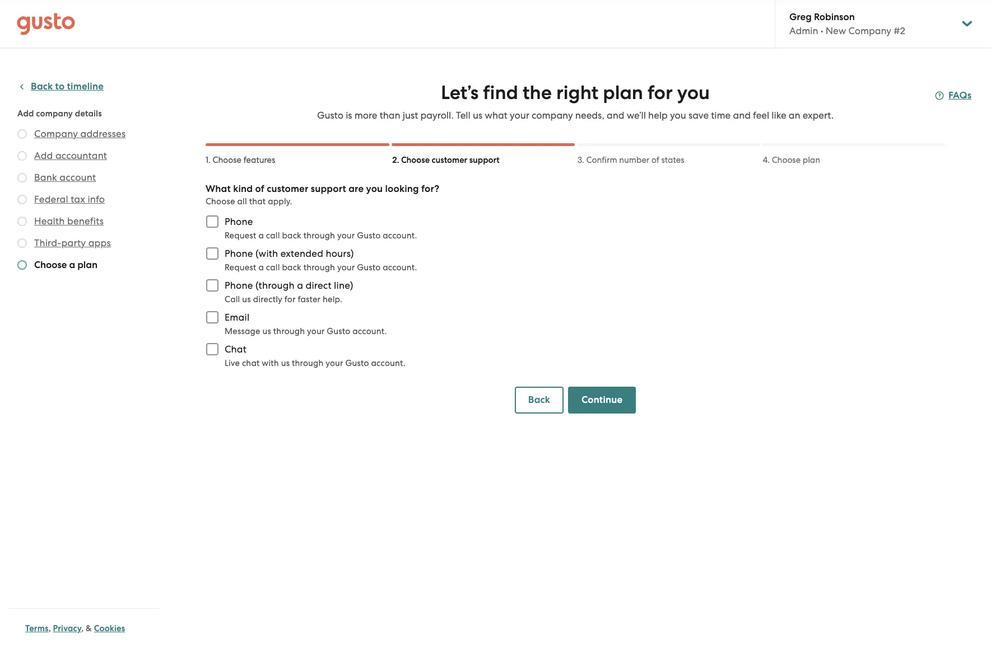 Task type: locate. For each thing, give the bounding box(es) containing it.
1 vertical spatial check image
[[17, 195, 27, 205]]

you right help at the top right
[[670, 110, 686, 121]]

support inside what kind of customer support are you looking for? choose all that apply.
[[311, 183, 346, 195]]

1 vertical spatial support
[[311, 183, 346, 195]]

back for phone (with extended hours)
[[282, 263, 301, 273]]

customer up for?
[[432, 155, 467, 165]]

choose for choose features
[[213, 155, 242, 165]]

you
[[677, 81, 710, 104], [670, 110, 686, 121], [366, 183, 383, 195]]

check image left add accountant button
[[17, 151, 27, 161]]

are
[[349, 183, 364, 195]]

you inside what kind of customer support are you looking for? choose all that apply.
[[366, 183, 383, 195]]

1 horizontal spatial and
[[733, 110, 751, 121]]

check image for third-
[[17, 239, 27, 248]]

request a call back through your gusto account.
[[225, 231, 417, 241], [225, 263, 417, 273]]

tell
[[456, 110, 471, 121]]

back for back to timeline
[[31, 81, 53, 92]]

tax
[[71, 194, 85, 205]]

for?
[[421, 183, 440, 195]]

2 call from the top
[[266, 263, 280, 273]]

check image left the choose a plan
[[17, 261, 27, 270]]

choose inside list
[[34, 259, 67, 271]]

call up (with
[[266, 231, 280, 241]]

your for phone (with extended hours)
[[337, 263, 355, 273]]

chat
[[225, 344, 247, 355]]

you right 'are'
[[366, 183, 383, 195]]

4 check image from the top
[[17, 239, 27, 248]]

add up bank
[[34, 150, 53, 161]]

an
[[789, 110, 801, 121]]

phone up the call
[[225, 280, 253, 291]]

0 horizontal spatial company
[[34, 128, 78, 140]]

live chat with us through your gusto account.
[[225, 359, 406, 369]]

of inside what kind of customer support are you looking for? choose all that apply.
[[255, 183, 265, 195]]

back
[[282, 231, 301, 241], [282, 263, 301, 273]]

phone (with extended hours)
[[225, 248, 354, 259]]

check image
[[17, 129, 27, 139], [17, 151, 27, 161], [17, 217, 27, 226], [17, 239, 27, 248]]

gusto
[[317, 110, 344, 121], [357, 231, 381, 241], [357, 263, 381, 273], [327, 327, 351, 337], [346, 359, 369, 369]]

0 horizontal spatial customer
[[267, 183, 309, 195]]

back to timeline button
[[17, 80, 104, 94]]

Phone (with extended hours) checkbox
[[200, 242, 225, 266]]

1 vertical spatial request
[[225, 263, 256, 273]]

back
[[31, 81, 53, 92], [528, 395, 550, 406]]

your up hours)
[[337, 231, 355, 241]]

1 horizontal spatial back
[[528, 395, 550, 406]]

add down back to timeline button
[[17, 109, 34, 119]]

2 and from the left
[[733, 110, 751, 121]]

your right what on the top of the page
[[510, 110, 530, 121]]

0 vertical spatial request a call back through your gusto account.
[[225, 231, 417, 241]]

company inside let's find the right plan for you gusto is more than just payroll. tell us what your company needs, and we'll help you save time and feel like an expert.
[[532, 110, 573, 121]]

2 check image from the top
[[17, 195, 27, 205]]

0 vertical spatial phone
[[225, 216, 253, 228]]

0 horizontal spatial support
[[311, 183, 346, 195]]

2 check image from the top
[[17, 151, 27, 161]]

phone left (with
[[225, 248, 253, 259]]

check image for add
[[17, 151, 27, 161]]

back up phone (with extended hours)
[[282, 231, 301, 241]]

1 horizontal spatial customer
[[432, 155, 467, 165]]

third-party apps button
[[34, 237, 111, 250]]

3 check image from the top
[[17, 217, 27, 226]]

0 horizontal spatial ,
[[49, 624, 51, 634]]

1 vertical spatial add
[[34, 150, 53, 161]]

0 vertical spatial back
[[31, 81, 53, 92]]

email
[[225, 312, 250, 323]]

1 request a call back through your gusto account. from the top
[[225, 231, 417, 241]]

1 vertical spatial of
[[255, 183, 265, 195]]

customer
[[432, 155, 467, 165], [267, 183, 309, 195]]

choose down what
[[206, 197, 235, 207]]

a
[[259, 231, 264, 241], [69, 259, 75, 271], [259, 263, 264, 273], [297, 280, 303, 291]]

0 vertical spatial call
[[266, 231, 280, 241]]

account. for phone (with extended hours)
[[383, 263, 417, 273]]

hours)
[[326, 248, 354, 259]]

plan down apps
[[77, 259, 98, 271]]

1 horizontal spatial for
[[648, 81, 673, 104]]

choose features
[[213, 155, 275, 165]]

1 vertical spatial plan
[[803, 155, 821, 165]]

choose inside what kind of customer support are you looking for? choose all that apply.
[[206, 197, 235, 207]]

bank
[[34, 172, 57, 183]]

company left #2 on the right of the page
[[849, 25, 892, 36]]

that
[[249, 197, 266, 207]]

choose down like
[[772, 155, 801, 165]]

choose for choose customer support
[[401, 155, 430, 165]]

check image for bank
[[17, 173, 27, 183]]

is
[[346, 110, 352, 121]]

through down message us through your gusto account.
[[292, 359, 324, 369]]

2 request from the top
[[225, 263, 256, 273]]

help
[[648, 110, 668, 121]]

check image left bank
[[17, 173, 27, 183]]

plan inside let's find the right plan for you gusto is more than just payroll. tell us what your company needs, and we'll help you save time and feel like an expert.
[[603, 81, 643, 104]]

for inside let's find the right plan for you gusto is more than just payroll. tell us what your company needs, and we'll help you save time and feel like an expert.
[[648, 81, 673, 104]]

your down hours)
[[337, 263, 355, 273]]

0 vertical spatial request
[[225, 231, 256, 241]]

check image for health
[[17, 217, 27, 226]]

plan up we'll
[[603, 81, 643, 104]]

of for number
[[652, 155, 660, 165]]

0 vertical spatial add
[[17, 109, 34, 119]]

Email checkbox
[[200, 305, 225, 330]]

of up that
[[255, 183, 265, 195]]

1 vertical spatial customer
[[267, 183, 309, 195]]

0 vertical spatial support
[[469, 155, 500, 165]]

Phone checkbox
[[200, 210, 225, 234]]

choose up what
[[213, 155, 242, 165]]

account
[[60, 172, 96, 183]]

back down phone (with extended hours)
[[282, 263, 301, 273]]

2 vertical spatial phone
[[225, 280, 253, 291]]

company down 'add company details'
[[34, 128, 78, 140]]

through up direct at the left of the page
[[304, 263, 335, 273]]

gusto inside let's find the right plan for you gusto is more than just payroll. tell us what your company needs, and we'll help you save time and feel like an expert.
[[317, 110, 344, 121]]

0 vertical spatial check image
[[17, 173, 27, 183]]

info
[[88, 194, 105, 205]]

terms , privacy , & cookies
[[25, 624, 125, 634]]

1 vertical spatial company
[[34, 128, 78, 140]]

cookies
[[94, 624, 125, 634]]

choose customer support
[[401, 155, 500, 165]]

check image left third-
[[17, 239, 27, 248]]

1 horizontal spatial company
[[532, 110, 573, 121]]

1 vertical spatial call
[[266, 263, 280, 273]]

customer up apply. in the top of the page
[[267, 183, 309, 195]]

, left &
[[81, 624, 84, 634]]

your down message us through your gusto account.
[[326, 359, 343, 369]]

request down (with
[[225, 263, 256, 273]]

0 vertical spatial back
[[282, 231, 301, 241]]

2 , from the left
[[81, 624, 84, 634]]

terms link
[[25, 624, 49, 634]]

add
[[17, 109, 34, 119], [34, 150, 53, 161]]

2 phone from the top
[[225, 248, 253, 259]]

0 vertical spatial of
[[652, 155, 660, 165]]

1 vertical spatial for
[[285, 295, 296, 305]]

1 check image from the top
[[17, 129, 27, 139]]

1 vertical spatial back
[[528, 395, 550, 406]]

1 horizontal spatial ,
[[81, 624, 84, 634]]

and left feel
[[733, 110, 751, 121]]

choose a plan list
[[17, 127, 155, 275]]

0 horizontal spatial and
[[607, 110, 625, 121]]

2 back from the top
[[282, 263, 301, 273]]

through
[[304, 231, 335, 241], [304, 263, 335, 273], [273, 327, 305, 337], [292, 359, 324, 369]]

0 horizontal spatial add
[[17, 109, 34, 119]]

1 check image from the top
[[17, 173, 27, 183]]

1 horizontal spatial of
[[652, 155, 660, 165]]

number
[[619, 155, 650, 165]]

1 vertical spatial request a call back through your gusto account.
[[225, 263, 417, 273]]

1 horizontal spatial add
[[34, 150, 53, 161]]

Chat checkbox
[[200, 337, 225, 362]]

admin
[[790, 25, 819, 36]]

request for phone (with extended hours)
[[225, 263, 256, 273]]

bank account button
[[34, 171, 96, 184]]

your for phone
[[337, 231, 355, 241]]

you for for
[[677, 81, 710, 104]]

company
[[849, 25, 892, 36], [34, 128, 78, 140]]

third-
[[34, 238, 61, 249]]

choose down third-
[[34, 259, 67, 271]]

0 horizontal spatial for
[[285, 295, 296, 305]]

choose
[[213, 155, 242, 165], [401, 155, 430, 165], [772, 155, 801, 165], [206, 197, 235, 207], [34, 259, 67, 271]]

choose for choose a plan
[[34, 259, 67, 271]]

call
[[266, 231, 280, 241], [266, 263, 280, 273]]

0 vertical spatial customer
[[432, 155, 467, 165]]

of for kind
[[255, 183, 265, 195]]

plan down 'expert.'
[[803, 155, 821, 165]]

add inside button
[[34, 150, 53, 161]]

1 request from the top
[[225, 231, 256, 241]]

a inside choose a plan list
[[69, 259, 75, 271]]

2 request a call back through your gusto account. from the top
[[225, 263, 417, 273]]

1 horizontal spatial plan
[[603, 81, 643, 104]]

through up extended
[[304, 231, 335, 241]]

, left the privacy
[[49, 624, 51, 634]]

call down (with
[[266, 263, 280, 273]]

company
[[36, 109, 73, 119], [532, 110, 573, 121]]

0 vertical spatial for
[[648, 81, 673, 104]]

request up (with
[[225, 231, 256, 241]]

for down phone (through a direct line)
[[285, 295, 296, 305]]

support left 'are'
[[311, 183, 346, 195]]

0 vertical spatial you
[[677, 81, 710, 104]]

1 phone from the top
[[225, 216, 253, 228]]

a down third-party apps button
[[69, 259, 75, 271]]

choose up looking
[[401, 155, 430, 165]]

check image left health
[[17, 217, 27, 226]]

request
[[225, 231, 256, 241], [225, 263, 256, 273]]

0 horizontal spatial back
[[31, 81, 53, 92]]

check image left "federal"
[[17, 195, 27, 205]]

2 vertical spatial plan
[[77, 259, 98, 271]]

and
[[607, 110, 625, 121], [733, 110, 751, 121]]

2 vertical spatial you
[[366, 183, 383, 195]]

us right tell
[[473, 110, 483, 121]]

privacy
[[53, 624, 81, 634]]

check image
[[17, 173, 27, 183], [17, 195, 27, 205], [17, 261, 27, 270]]

,
[[49, 624, 51, 634], [81, 624, 84, 634]]

gusto for chat
[[346, 359, 369, 369]]

check image down 'add company details'
[[17, 129, 27, 139]]

2 vertical spatial check image
[[17, 261, 27, 270]]

1 back from the top
[[282, 231, 301, 241]]

company down the at the right of page
[[532, 110, 573, 121]]

support down what on the top of the page
[[469, 155, 500, 165]]

1 vertical spatial back
[[282, 263, 301, 273]]

phone down all
[[225, 216, 253, 228]]

0 horizontal spatial of
[[255, 183, 265, 195]]

kind
[[233, 183, 253, 195]]

for
[[648, 81, 673, 104], [285, 295, 296, 305]]

0 vertical spatial company
[[849, 25, 892, 36]]

apply.
[[268, 197, 292, 207]]

request for phone
[[225, 231, 256, 241]]

you up save
[[677, 81, 710, 104]]

chat
[[242, 359, 260, 369]]

of left states
[[652, 155, 660, 165]]

0 vertical spatial plan
[[603, 81, 643, 104]]

3 phone from the top
[[225, 280, 253, 291]]

•
[[821, 25, 824, 36]]

line)
[[334, 280, 353, 291]]

for up help at the top right
[[648, 81, 673, 104]]

third-party apps
[[34, 238, 111, 249]]

call for phone
[[266, 231, 280, 241]]

1 horizontal spatial company
[[849, 25, 892, 36]]

back for back
[[528, 395, 550, 406]]

us
[[473, 110, 483, 121], [242, 295, 251, 305], [263, 327, 271, 337], [281, 359, 290, 369]]

with
[[262, 359, 279, 369]]

1 call from the top
[[266, 231, 280, 241]]

phone
[[225, 216, 253, 228], [225, 248, 253, 259], [225, 280, 253, 291]]

1 and from the left
[[607, 110, 625, 121]]

cookies button
[[94, 623, 125, 636]]

1 vertical spatial phone
[[225, 248, 253, 259]]

of
[[652, 155, 660, 165], [255, 183, 265, 195]]

your
[[510, 110, 530, 121], [337, 231, 355, 241], [337, 263, 355, 273], [307, 327, 325, 337], [326, 359, 343, 369]]

add company details
[[17, 109, 102, 119]]

support
[[469, 155, 500, 165], [311, 183, 346, 195]]

and left we'll
[[607, 110, 625, 121]]

0 horizontal spatial plan
[[77, 259, 98, 271]]

company down back to timeline button
[[36, 109, 73, 119]]

request a call back through your gusto account. up direct at the left of the page
[[225, 263, 417, 273]]

request a call back through your gusto account. up extended
[[225, 231, 417, 241]]



Task type: describe. For each thing, give the bounding box(es) containing it.
company addresses
[[34, 128, 126, 140]]

just
[[403, 110, 418, 121]]

the
[[523, 81, 552, 104]]

us right with
[[281, 359, 290, 369]]

us inside let's find the right plan for you gusto is more than just payroll. tell us what your company needs, and we'll help you save time and feel like an expert.
[[473, 110, 483, 121]]

faster
[[298, 295, 321, 305]]

find
[[483, 81, 518, 104]]

health benefits button
[[34, 215, 104, 228]]

robinson
[[814, 11, 855, 23]]

back for phone
[[282, 231, 301, 241]]

like
[[772, 110, 787, 121]]

gusto for phone
[[357, 231, 381, 241]]

phone for phone (with extended hours)
[[225, 248, 253, 259]]

message us through your gusto account.
[[225, 327, 387, 337]]

company inside the greg robinson admin • new company #2
[[849, 25, 892, 36]]

a down (with
[[259, 263, 264, 273]]

party
[[61, 238, 86, 249]]

check image for federal
[[17, 195, 27, 205]]

save
[[689, 110, 709, 121]]

new
[[826, 25, 846, 36]]

to
[[55, 81, 65, 92]]

terms
[[25, 624, 49, 634]]

live
[[225, 359, 240, 369]]

greg robinson admin • new company #2
[[790, 11, 906, 36]]

your for chat
[[326, 359, 343, 369]]

call us directly for faster help.
[[225, 295, 342, 305]]

all
[[237, 197, 247, 207]]

right
[[557, 81, 599, 104]]

gusto for phone (with extended hours)
[[357, 263, 381, 273]]

phone for phone (through a direct line)
[[225, 280, 253, 291]]

directly
[[253, 295, 282, 305]]

let's
[[441, 81, 479, 104]]

states
[[662, 155, 685, 165]]

account. for phone
[[383, 231, 417, 241]]

home image
[[17, 13, 75, 35]]

a up (with
[[259, 231, 264, 241]]

more
[[355, 110, 377, 121]]

1 , from the left
[[49, 624, 51, 634]]

message
[[225, 327, 260, 337]]

expert.
[[803, 110, 834, 121]]

apps
[[88, 238, 111, 249]]

us right message
[[263, 327, 271, 337]]

federal tax info
[[34, 194, 105, 205]]

company addresses button
[[34, 127, 126, 141]]

confirm number of states
[[587, 155, 685, 165]]

continue
[[582, 395, 623, 406]]

Phone (through a direct line) checkbox
[[200, 273, 225, 298]]

what kind of customer support are you looking for? choose all that apply.
[[206, 183, 440, 207]]

confirm
[[587, 155, 617, 165]]

#2
[[894, 25, 906, 36]]

phone (through a direct line)
[[225, 280, 353, 291]]

request a call back through your gusto account. for phone
[[225, 231, 417, 241]]

1 horizontal spatial support
[[469, 155, 500, 165]]

1 vertical spatial you
[[670, 110, 686, 121]]

bank account
[[34, 172, 96, 183]]

0 horizontal spatial company
[[36, 109, 73, 119]]

call
[[225, 295, 240, 305]]

us right the call
[[242, 295, 251, 305]]

customer inside what kind of customer support are you looking for? choose all that apply.
[[267, 183, 309, 195]]

3 check image from the top
[[17, 261, 27, 270]]

timeline
[[67, 81, 104, 92]]

greg
[[790, 11, 812, 23]]

choose a plan
[[34, 259, 98, 271]]

what
[[206, 183, 231, 195]]

accountant
[[55, 150, 107, 161]]

you for are
[[366, 183, 383, 195]]

back button
[[515, 387, 564, 414]]

we'll
[[627, 110, 646, 121]]

back to timeline
[[31, 81, 104, 92]]

(through
[[256, 280, 295, 291]]

a up faster
[[297, 280, 303, 291]]

request a call back through your gusto account. for phone (with extended hours)
[[225, 263, 417, 273]]

through for phone (with extended hours)
[[304, 263, 335, 273]]

call for phone (with extended hours)
[[266, 263, 280, 273]]

needs,
[[575, 110, 605, 121]]

federal
[[34, 194, 68, 205]]

what
[[485, 110, 508, 121]]

looking
[[385, 183, 419, 195]]

company inside button
[[34, 128, 78, 140]]

addresses
[[80, 128, 126, 140]]

your up "live chat with us through your gusto account."
[[307, 327, 325, 337]]

privacy link
[[53, 624, 81, 634]]

phone for phone
[[225, 216, 253, 228]]

health benefits
[[34, 216, 104, 227]]

(with
[[256, 248, 278, 259]]

payroll.
[[421, 110, 454, 121]]

choose plan
[[772, 155, 821, 165]]

features
[[244, 155, 275, 165]]

add for add accountant
[[34, 150, 53, 161]]

&
[[86, 624, 92, 634]]

your inside let's find the right plan for you gusto is more than just payroll. tell us what your company needs, and we'll help you save time and feel like an expert.
[[510, 110, 530, 121]]

choose for choose plan
[[772, 155, 801, 165]]

time
[[711, 110, 731, 121]]

direct
[[306, 280, 332, 291]]

faqs button
[[935, 89, 972, 103]]

feel
[[753, 110, 770, 121]]

through for chat
[[292, 359, 324, 369]]

add for add company details
[[17, 109, 34, 119]]

than
[[380, 110, 400, 121]]

help.
[[323, 295, 342, 305]]

extended
[[281, 248, 323, 259]]

details
[[75, 109, 102, 119]]

let's find the right plan for you gusto is more than just payroll. tell us what your company needs, and we'll help you save time and feel like an expert.
[[317, 81, 834, 121]]

account. for chat
[[371, 359, 406, 369]]

through for phone
[[304, 231, 335, 241]]

health
[[34, 216, 65, 227]]

federal tax info button
[[34, 193, 105, 206]]

2 horizontal spatial plan
[[803, 155, 821, 165]]

through down call us directly for faster help.
[[273, 327, 305, 337]]

add accountant
[[34, 150, 107, 161]]

plan inside list
[[77, 259, 98, 271]]

add accountant button
[[34, 149, 107, 163]]

check image for company
[[17, 129, 27, 139]]



Task type: vqa. For each thing, say whether or not it's contained in the screenshot.
the topmost Employment
no



